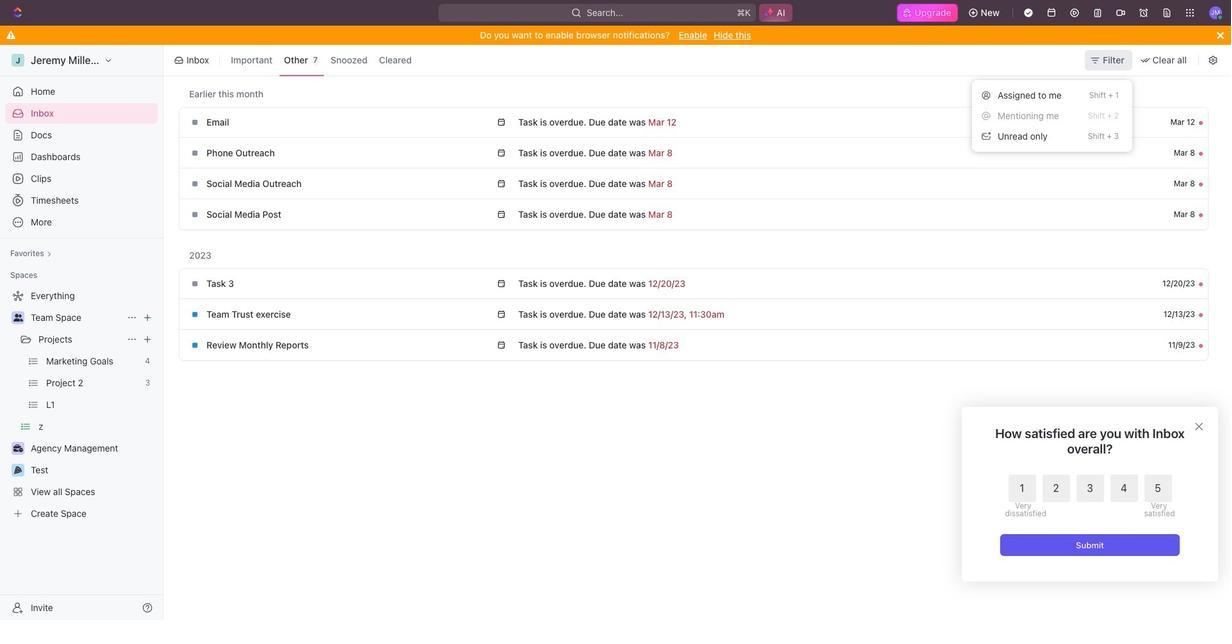 Task type: locate. For each thing, give the bounding box(es) containing it.
2 unread image from the top
[[1199, 182, 1203, 186]]

dialog
[[962, 407, 1218, 582]]

unread image
[[1199, 152, 1203, 155], [1199, 213, 1203, 217], [1199, 283, 1203, 287]]

tab list
[[224, 42, 419, 78]]

1 vertical spatial unread image
[[1199, 213, 1203, 217]]

tree inside sidebar navigation
[[5, 286, 158, 524]]

sidebar navigation
[[0, 45, 163, 621]]

4 unread image from the top
[[1199, 344, 1203, 348]]

0 vertical spatial unread image
[[1199, 152, 1203, 155]]

user group image
[[13, 314, 23, 322]]

2 vertical spatial unread image
[[1199, 283, 1203, 287]]

tree
[[5, 286, 158, 524]]

option group
[[1005, 475, 1172, 518]]

2 unread image from the top
[[1199, 213, 1203, 217]]

unread image
[[1199, 121, 1203, 125], [1199, 182, 1203, 186], [1199, 313, 1203, 317], [1199, 344, 1203, 348]]



Task type: vqa. For each thing, say whether or not it's contained in the screenshot.
tab list
yes



Task type: describe. For each thing, give the bounding box(es) containing it.
3 unread image from the top
[[1199, 313, 1203, 317]]

3 unread image from the top
[[1199, 283, 1203, 287]]

1 unread image from the top
[[1199, 121, 1203, 125]]

1 unread image from the top
[[1199, 152, 1203, 155]]



